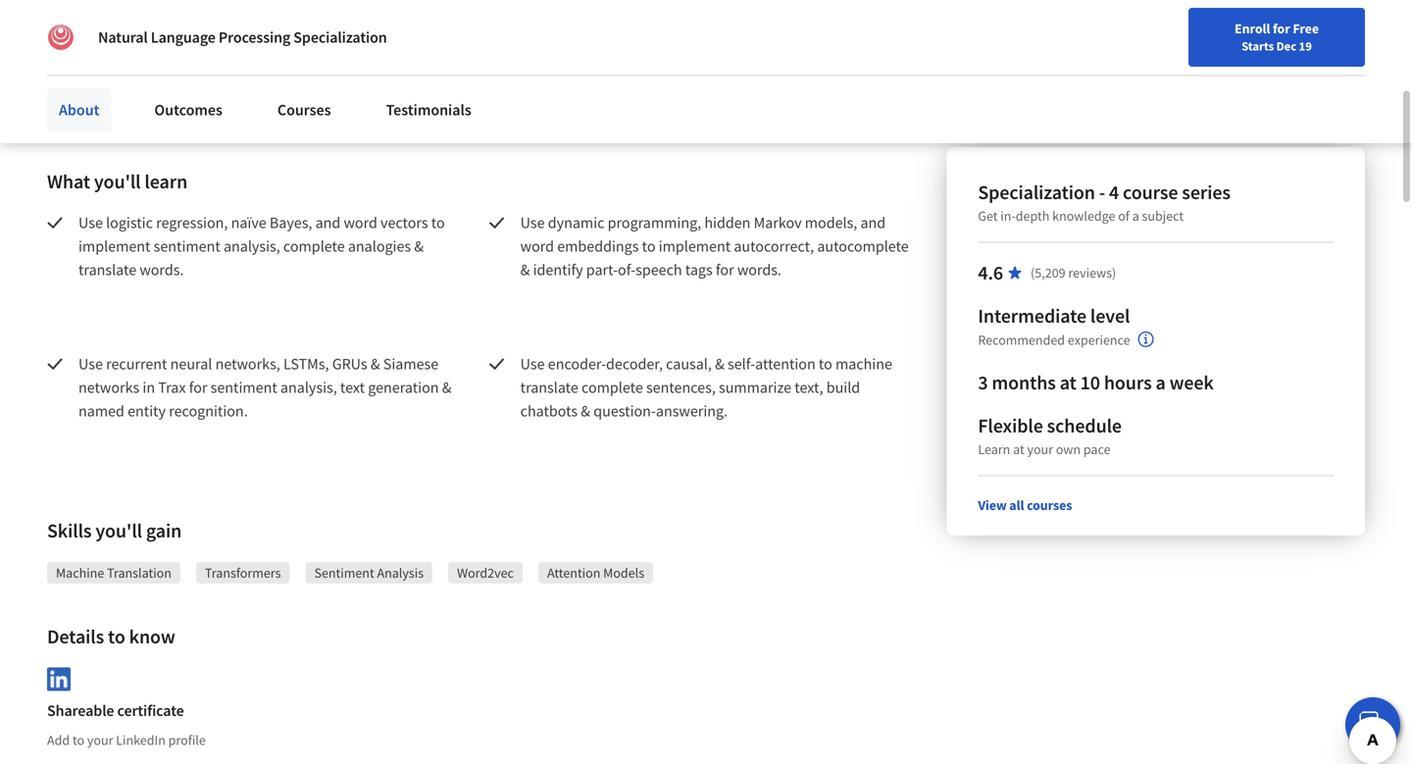 Task type: vqa. For each thing, say whether or not it's contained in the screenshot.
Dartmouth
no



Task type: locate. For each thing, give the bounding box(es) containing it.
text,
[[795, 378, 823, 397]]

to inside use logistic regression, naïve bayes, and word vectors to implement sentiment analysis, complete analogies & translate words.
[[431, 213, 445, 232]]

2 courses from the top
[[277, 100, 331, 120]]

shareable certificate
[[47, 701, 184, 721]]

specialization inside "specialization - 4 course series get in-depth knowledge of a subject"
[[978, 180, 1095, 205]]

your
[[1027, 440, 1053, 458], [87, 731, 113, 749]]

2 about link from the top
[[47, 88, 111, 131]]

0 horizontal spatial translate
[[78, 260, 136, 280]]

at left 10
[[1060, 370, 1077, 395]]

0 vertical spatial for
[[1273, 20, 1290, 37]]

use inside use encoder-decoder, causal, & self-attention to machine translate complete sentences, summarize text, build chatbots & question-answering.
[[521, 354, 545, 374]]

2 testimonials link from the top
[[374, 88, 483, 131]]

recommended experience
[[978, 331, 1131, 349]]

2 and from the left
[[861, 213, 886, 232]]

information about difficulty level pre-requisites. image
[[1138, 332, 1154, 347]]

1 outcomes link from the top
[[143, 79, 234, 123]]

courses
[[277, 91, 331, 111], [277, 100, 331, 120]]

and right bayes, at the left top of the page
[[315, 213, 341, 232]]

1 vertical spatial your
[[87, 731, 113, 749]]

complete up question-
[[582, 378, 643, 397]]

0 horizontal spatial words.
[[140, 260, 184, 280]]

2 about from the top
[[59, 100, 99, 120]]

use left dynamic
[[521, 213, 545, 232]]

knowledge
[[1053, 207, 1116, 225]]

your down shareable certificate on the bottom of the page
[[87, 731, 113, 749]]

for up dec
[[1273, 20, 1290, 37]]

1 courses link from the top
[[266, 79, 343, 123]]

0 horizontal spatial word
[[344, 213, 377, 232]]

outcomes link for first testimonials link from the bottom of the page's courses link
[[143, 88, 234, 131]]

you'll for what
[[94, 169, 141, 194]]

1 horizontal spatial and
[[861, 213, 886, 232]]

1 implement from the left
[[78, 236, 151, 256]]

2 vertical spatial for
[[189, 378, 207, 397]]

and up "autocomplete"
[[861, 213, 886, 232]]

implement inside the "use dynamic programming, hidden markov models, and word embeddings to implement autocorrect, autocomplete & identify part-of-speech tags for words."
[[659, 236, 731, 256]]

analysis, down the lstms,
[[280, 378, 337, 397]]

1 words. from the left
[[140, 260, 184, 280]]

1 vertical spatial word
[[521, 236, 554, 256]]

1 horizontal spatial your
[[1027, 440, 1053, 458]]

schedule
[[1047, 413, 1122, 438]]

1 vertical spatial complete
[[582, 378, 643, 397]]

1 testimonials from the top
[[386, 91, 472, 111]]

0 vertical spatial at
[[1060, 370, 1077, 395]]

implement up tags
[[659, 236, 731, 256]]

words. down autocorrect,
[[737, 260, 782, 280]]

your inside flexible schedule learn at your own pace
[[1027, 440, 1053, 458]]

specialization right processing
[[294, 27, 387, 47]]

dec
[[1277, 38, 1297, 54]]

specialization
[[294, 27, 387, 47], [978, 180, 1095, 205]]

to right vectors
[[431, 213, 445, 232]]

sentiment down networks,
[[211, 378, 277, 397]]

flexible
[[978, 413, 1043, 438]]

level
[[1091, 304, 1130, 328]]

intermediate level
[[978, 304, 1130, 328]]

use for use dynamic programming, hidden markov models, and word embeddings to implement autocorrect, autocomplete & identify part-of-speech tags for words.
[[521, 213, 545, 232]]

1 horizontal spatial at
[[1060, 370, 1077, 395]]

about link for courses link related to 2nd testimonials link from the bottom of the page outcomes link
[[47, 79, 111, 123]]

to inside use encoder-decoder, causal, & self-attention to machine translate complete sentences, summarize text, build chatbots & question-answering.
[[819, 354, 833, 374]]

all
[[1010, 496, 1024, 514]]

about link down deeplearning.ai icon
[[47, 79, 111, 123]]

get
[[978, 207, 998, 225]]

translate
[[78, 260, 136, 280], [521, 378, 579, 397]]

1 vertical spatial translate
[[521, 378, 579, 397]]

use left logistic
[[78, 213, 103, 232]]

add
[[47, 731, 70, 749]]

2 horizontal spatial for
[[1273, 20, 1290, 37]]

about link for first testimonials link from the bottom of the page's courses link's outcomes link
[[47, 88, 111, 131]]

in
[[143, 378, 155, 397]]

None search field
[[280, 12, 603, 51]]

and inside use logistic regression, naïve bayes, and word vectors to implement sentiment analysis, complete analogies & translate words.
[[315, 213, 341, 232]]

details
[[47, 624, 104, 649]]

word inside use logistic regression, naïve bayes, and word vectors to implement sentiment analysis, complete analogies & translate words.
[[344, 213, 377, 232]]

1 horizontal spatial word
[[521, 236, 554, 256]]

1 vertical spatial analysis,
[[280, 378, 337, 397]]

use inside use logistic regression, naïve bayes, and word vectors to implement sentiment analysis, complete analogies & translate words.
[[78, 213, 103, 232]]

0 vertical spatial word
[[344, 213, 377, 232]]

4
[[1109, 180, 1119, 205]]

0 horizontal spatial a
[[1133, 207, 1140, 225]]

analysis, down naïve at the left
[[224, 236, 280, 256]]

complete down bayes, at the left top of the page
[[283, 236, 345, 256]]

2 outcomes link from the top
[[143, 88, 234, 131]]

1 vertical spatial at
[[1013, 440, 1025, 458]]

for inside use recurrent neural networks, lstms, grus & siamese networks in trax for sentiment analysis, text generation & named entity recognition.
[[189, 378, 207, 397]]

1 about from the top
[[59, 91, 99, 111]]

about up what
[[59, 100, 99, 120]]

to left the know
[[108, 624, 125, 649]]

outcomes
[[154, 91, 223, 111], [154, 100, 223, 120]]

autocorrect,
[[734, 236, 814, 256]]

for right tags
[[716, 260, 734, 280]]

1 horizontal spatial complete
[[582, 378, 643, 397]]

0 horizontal spatial at
[[1013, 440, 1025, 458]]

specialization up depth on the top right of page
[[978, 180, 1095, 205]]

gain
[[146, 518, 182, 543]]

autocomplete
[[817, 236, 909, 256]]

processing
[[219, 27, 291, 47]]

words. inside use logistic regression, naïve bayes, and word vectors to implement sentiment analysis, complete analogies & translate words.
[[140, 260, 184, 280]]

2 words. from the left
[[737, 260, 782, 280]]

implement down logistic
[[78, 236, 151, 256]]

reviews)
[[1069, 264, 1117, 282]]

to down programming,
[[642, 236, 656, 256]]

0 horizontal spatial specialization
[[294, 27, 387, 47]]

1 courses from the top
[[277, 91, 331, 111]]

deeplearning.ai image
[[47, 24, 75, 51]]

2 courses link from the top
[[266, 88, 343, 131]]

words. inside the "use dynamic programming, hidden markov models, and word embeddings to implement autocorrect, autocomplete & identify part-of-speech tags for words."
[[737, 260, 782, 280]]

models,
[[805, 213, 858, 232]]

0 vertical spatial specialization
[[294, 27, 387, 47]]

0 vertical spatial your
[[1027, 440, 1053, 458]]

word inside the "use dynamic programming, hidden markov models, and word embeddings to implement autocorrect, autocomplete & identify part-of-speech tags for words."
[[521, 236, 554, 256]]

& left identify
[[521, 260, 530, 280]]

sentences,
[[646, 378, 716, 397]]

use for use encoder-decoder, causal, & self-attention to machine translate complete sentences, summarize text, build chatbots & question-answering.
[[521, 354, 545, 374]]

build
[[827, 378, 860, 397]]

menu item
[[1057, 20, 1183, 83]]

translate inside use encoder-decoder, causal, & self-attention to machine translate complete sentences, summarize text, build chatbots & question-answering.
[[521, 378, 579, 397]]

chat with us image
[[1357, 709, 1389, 741]]

know
[[129, 624, 175, 649]]

0 horizontal spatial and
[[315, 213, 341, 232]]

experience
[[1068, 331, 1131, 349]]

1 vertical spatial sentiment
[[211, 378, 277, 397]]

you'll up logistic
[[94, 169, 141, 194]]

& right generation
[[442, 378, 452, 397]]

your left own
[[1027, 440, 1053, 458]]

use
[[78, 213, 103, 232], [521, 213, 545, 232], [78, 354, 103, 374], [521, 354, 545, 374]]

you'll for skills
[[95, 518, 142, 543]]

courses link
[[266, 79, 343, 123], [266, 88, 343, 131]]

enroll for free starts dec 19
[[1235, 20, 1319, 54]]

about down deeplearning.ai icon
[[59, 91, 99, 111]]

for
[[1273, 20, 1290, 37], [716, 260, 734, 280], [189, 378, 207, 397]]

a left the week at the right
[[1156, 370, 1166, 395]]

1 about link from the top
[[47, 79, 111, 123]]

sentiment down regression, at the top
[[154, 236, 220, 256]]

at right learn
[[1013, 440, 1025, 458]]

pace
[[1084, 440, 1111, 458]]

1 outcomes from the top
[[154, 91, 223, 111]]

3
[[978, 370, 988, 395]]

use inside the "use dynamic programming, hidden markov models, and word embeddings to implement autocorrect, autocomplete & identify part-of-speech tags for words."
[[521, 213, 545, 232]]

use inside use recurrent neural networks, lstms, grus & siamese networks in trax for sentiment analysis, text generation & named entity recognition.
[[78, 354, 103, 374]]

use recurrent neural networks, lstms, grus & siamese networks in trax for sentiment analysis, text generation & named entity recognition.
[[78, 354, 455, 421]]

use up networks
[[78, 354, 103, 374]]

0 vertical spatial complete
[[283, 236, 345, 256]]

translate up chatbots
[[521, 378, 579, 397]]

specialization - 4 course series get in-depth knowledge of a subject
[[978, 180, 1231, 225]]

2 outcomes from the top
[[154, 100, 223, 120]]

attention
[[547, 564, 601, 582]]

1 horizontal spatial implement
[[659, 236, 731, 256]]

a right 'of'
[[1133, 207, 1140, 225]]

1 and from the left
[[315, 213, 341, 232]]

1 horizontal spatial specialization
[[978, 180, 1095, 205]]

1 vertical spatial you'll
[[95, 518, 142, 543]]

testimonials
[[386, 91, 472, 111], [386, 100, 472, 120]]

to
[[431, 213, 445, 232], [642, 236, 656, 256], [819, 354, 833, 374], [108, 624, 125, 649], [73, 731, 84, 749]]

causal,
[[666, 354, 712, 374]]

2 implement from the left
[[659, 236, 731, 256]]

0 vertical spatial translate
[[78, 260, 136, 280]]

0 horizontal spatial for
[[189, 378, 207, 397]]

0 vertical spatial analysis,
[[224, 236, 280, 256]]

0 vertical spatial you'll
[[94, 169, 141, 194]]

models
[[603, 564, 645, 582]]

use logistic regression, naïve bayes, and word vectors to implement sentiment analysis, complete analogies & translate words.
[[78, 213, 448, 280]]

translate down logistic
[[78, 260, 136, 280]]

words.
[[140, 260, 184, 280], [737, 260, 782, 280]]

coursera image
[[24, 16, 148, 47]]

0 horizontal spatial implement
[[78, 236, 151, 256]]

a
[[1133, 207, 1140, 225], [1156, 370, 1166, 395]]

to right 'add'
[[73, 731, 84, 749]]

use left encoder-
[[521, 354, 545, 374]]

word
[[344, 213, 377, 232], [521, 236, 554, 256]]

analysis
[[377, 564, 424, 582]]

sentiment
[[154, 236, 220, 256], [211, 378, 277, 397]]

recommended
[[978, 331, 1065, 349]]

implement
[[78, 236, 151, 256], [659, 236, 731, 256]]

named
[[78, 401, 124, 421]]

series
[[1182, 180, 1231, 205]]

analysis, inside use recurrent neural networks, lstms, grus & siamese networks in trax for sentiment analysis, text generation & named entity recognition.
[[280, 378, 337, 397]]

0 vertical spatial a
[[1133, 207, 1140, 225]]

(5,209
[[1031, 264, 1066, 282]]

sentiment
[[314, 564, 374, 582]]

word up analogies on the left
[[344, 213, 377, 232]]

1 vertical spatial for
[[716, 260, 734, 280]]

words. down regression, at the top
[[140, 260, 184, 280]]

word up identify
[[521, 236, 554, 256]]

complete
[[283, 236, 345, 256], [582, 378, 643, 397]]

outcomes for first testimonials link from the bottom of the page's courses link's outcomes link
[[154, 100, 223, 120]]

networks
[[78, 378, 139, 397]]

1 horizontal spatial translate
[[521, 378, 579, 397]]

about link
[[47, 79, 111, 123], [47, 88, 111, 131]]

speech
[[636, 260, 682, 280]]

translate inside use logistic regression, naïve bayes, and word vectors to implement sentiment analysis, complete analogies & translate words.
[[78, 260, 136, 280]]

for down neural
[[189, 378, 207, 397]]

1 horizontal spatial for
[[716, 260, 734, 280]]

& down vectors
[[414, 236, 424, 256]]

1 vertical spatial a
[[1156, 370, 1166, 395]]

1 vertical spatial specialization
[[978, 180, 1095, 205]]

about link up what
[[47, 88, 111, 131]]

1 horizontal spatial words.
[[737, 260, 782, 280]]

to up text,
[[819, 354, 833, 374]]

& right chatbots
[[581, 401, 591, 421]]

0 horizontal spatial complete
[[283, 236, 345, 256]]

0 vertical spatial sentiment
[[154, 236, 220, 256]]

and inside the "use dynamic programming, hidden markov models, and word embeddings to implement autocorrect, autocomplete & identify part-of-speech tags for words."
[[861, 213, 886, 232]]

you'll up machine translation
[[95, 518, 142, 543]]

outcomes link
[[143, 79, 234, 123], [143, 88, 234, 131]]

hours
[[1104, 370, 1152, 395]]

testimonials link
[[374, 79, 483, 123], [374, 88, 483, 131]]

skills
[[47, 518, 92, 543]]

markov
[[754, 213, 802, 232]]



Task type: describe. For each thing, give the bounding box(es) containing it.
attention
[[755, 354, 816, 374]]

details to know
[[47, 624, 175, 649]]

course
[[1123, 180, 1178, 205]]

& right grus
[[371, 354, 380, 374]]

vectors
[[381, 213, 428, 232]]

1 testimonials link from the top
[[374, 79, 483, 123]]

courses link for first testimonials link from the bottom of the page
[[266, 88, 343, 131]]

a inside "specialization - 4 course series get in-depth knowledge of a subject"
[[1133, 207, 1140, 225]]

10
[[1081, 370, 1100, 395]]

implement inside use logistic regression, naïve bayes, and word vectors to implement sentiment analysis, complete analogies & translate words.
[[78, 236, 151, 256]]

language
[[151, 27, 216, 47]]

grus
[[332, 354, 367, 374]]

entity
[[128, 401, 166, 421]]

depth
[[1016, 207, 1050, 225]]

recognition.
[[169, 401, 248, 421]]

week
[[1170, 370, 1214, 395]]

own
[[1056, 440, 1081, 458]]

networks,
[[215, 354, 280, 374]]

courses for courses link related to 2nd testimonials link from the bottom of the page
[[277, 91, 331, 111]]

neural
[[170, 354, 212, 374]]

for inside enroll for free starts dec 19
[[1273, 20, 1290, 37]]

encoder-
[[548, 354, 606, 374]]

transformers
[[205, 564, 281, 582]]

hidden
[[705, 213, 751, 232]]

use dynamic programming, hidden markov models, and word embeddings to implement autocorrect, autocomplete & identify part-of-speech tags for words.
[[521, 213, 912, 280]]

self-
[[728, 354, 755, 374]]

regression,
[[156, 213, 228, 232]]

flexible schedule learn at your own pace
[[978, 413, 1122, 458]]

in-
[[1001, 207, 1016, 225]]

analysis, inside use logistic regression, naïve bayes, and word vectors to implement sentiment analysis, complete analogies & translate words.
[[224, 236, 280, 256]]

of-
[[618, 260, 636, 280]]

profile
[[168, 731, 206, 749]]

linkedin
[[116, 731, 166, 749]]

(5,209 reviews)
[[1031, 264, 1117, 282]]

naïve
[[231, 213, 266, 232]]

natural
[[98, 27, 148, 47]]

use encoder-decoder, causal, & self-attention to machine translate complete sentences, summarize text, build chatbots & question-answering.
[[521, 354, 896, 421]]

-
[[1099, 180, 1106, 205]]

courses
[[1027, 496, 1072, 514]]

identify
[[533, 260, 583, 280]]

view all courses
[[978, 496, 1072, 514]]

sentiment inside use logistic regression, naïve bayes, and word vectors to implement sentiment analysis, complete analogies & translate words.
[[154, 236, 220, 256]]

1 horizontal spatial a
[[1156, 370, 1166, 395]]

& inside use logistic regression, naïve bayes, and word vectors to implement sentiment analysis, complete analogies & translate words.
[[414, 236, 424, 256]]

complete inside use logistic regression, naïve bayes, and word vectors to implement sentiment analysis, complete analogies & translate words.
[[283, 236, 345, 256]]

word2vec
[[457, 564, 514, 582]]

question-
[[594, 401, 656, 421]]

intermediate
[[978, 304, 1087, 328]]

for inside the "use dynamic programming, hidden markov models, and word embeddings to implement autocorrect, autocomplete & identify part-of-speech tags for words."
[[716, 260, 734, 280]]

view all courses link
[[978, 496, 1072, 514]]

19
[[1299, 38, 1312, 54]]

outcomes for courses link related to 2nd testimonials link from the bottom of the page outcomes link
[[154, 91, 223, 111]]

use for use recurrent neural networks, lstms, grus & siamese networks in trax for sentiment analysis, text generation & named entity recognition.
[[78, 354, 103, 374]]

outcomes link for courses link related to 2nd testimonials link from the bottom of the page
[[143, 79, 234, 123]]

dynamic
[[548, 213, 605, 232]]

generation
[[368, 378, 439, 397]]

machine translation
[[56, 564, 172, 582]]

view
[[978, 496, 1007, 514]]

0 horizontal spatial your
[[87, 731, 113, 749]]

subject
[[1142, 207, 1184, 225]]

courses link for 2nd testimonials link from the bottom of the page
[[266, 79, 343, 123]]

text
[[340, 378, 365, 397]]

starts
[[1242, 38, 1274, 54]]

translation
[[107, 564, 172, 582]]

3 months at 10 hours a week
[[978, 370, 1214, 395]]

sentiment inside use recurrent neural networks, lstms, grus & siamese networks in trax for sentiment analysis, text generation & named entity recognition.
[[211, 378, 277, 397]]

months
[[992, 370, 1056, 395]]

bayes,
[[270, 213, 312, 232]]

to inside the "use dynamic programming, hidden markov models, and word embeddings to implement autocorrect, autocomplete & identify part-of-speech tags for words."
[[642, 236, 656, 256]]

certificate
[[117, 701, 184, 721]]

& left self-
[[715, 354, 725, 374]]

add to your linkedin profile
[[47, 731, 206, 749]]

at inside flexible schedule learn at your own pace
[[1013, 440, 1025, 458]]

use for use logistic regression, naïve bayes, and word vectors to implement sentiment analysis, complete analogies & translate words.
[[78, 213, 103, 232]]

courses for first testimonials link from the bottom of the page's courses link
[[277, 100, 331, 120]]

analogies
[[348, 236, 411, 256]]

2 testimonials from the top
[[386, 100, 472, 120]]

4.6
[[978, 260, 1003, 285]]

sentiment analysis
[[314, 564, 424, 582]]

enroll
[[1235, 20, 1271, 37]]

what
[[47, 169, 90, 194]]

decoder,
[[606, 354, 663, 374]]

complete inside use encoder-decoder, causal, & self-attention to machine translate complete sentences, summarize text, build chatbots & question-answering.
[[582, 378, 643, 397]]

chatbots
[[521, 401, 578, 421]]

embeddings
[[557, 236, 639, 256]]

logistic
[[106, 213, 153, 232]]

shareable
[[47, 701, 114, 721]]

free
[[1293, 20, 1319, 37]]

recurrent
[[106, 354, 167, 374]]

attention models
[[547, 564, 645, 582]]

of
[[1118, 207, 1130, 225]]

skills you'll gain
[[47, 518, 182, 543]]

learn
[[145, 169, 188, 194]]

siamese
[[383, 354, 439, 374]]

& inside the "use dynamic programming, hidden markov models, and word embeddings to implement autocorrect, autocomplete & identify part-of-speech tags for words."
[[521, 260, 530, 280]]

answering.
[[656, 401, 728, 421]]



